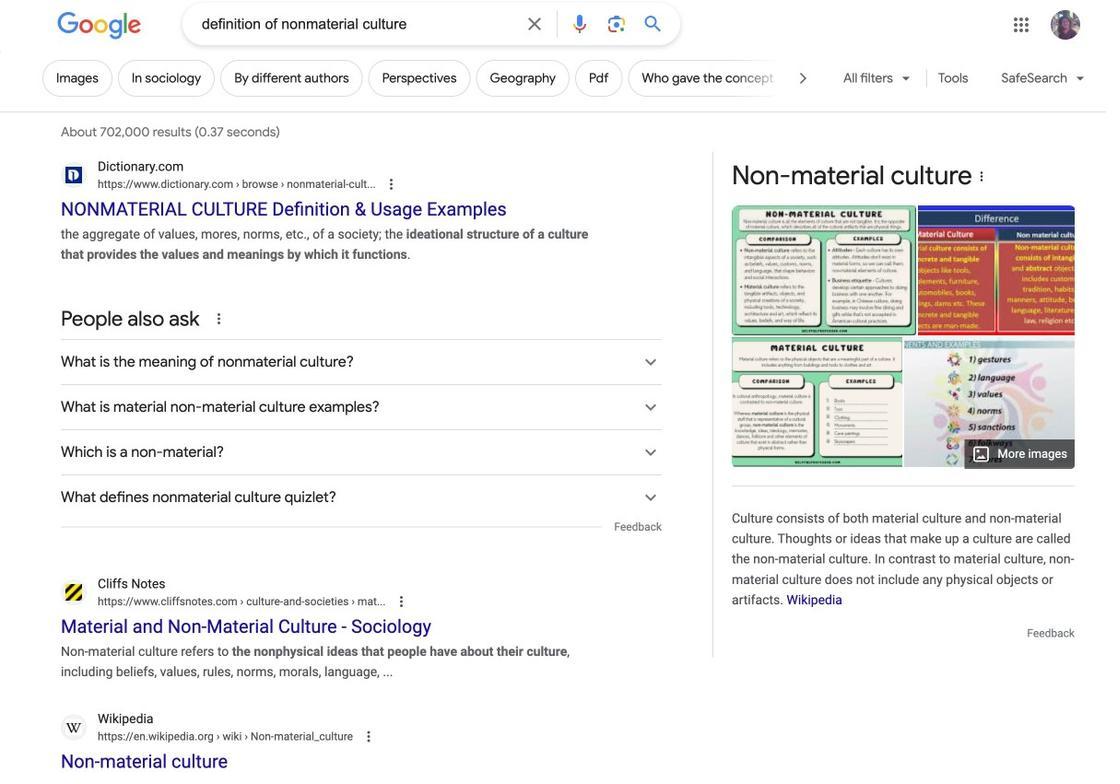Task type: describe. For each thing, give the bounding box(es) containing it.
google image
[[57, 12, 142, 40]]

helpfulprofessor.com/wp content/uploads/2023/02/no... image
[[732, 206, 917, 336]]

0 vertical spatial about this result image
[[383, 174, 420, 195]]

2 vertical spatial about this result image
[[361, 727, 397, 747]]

search by voice image
[[569, 13, 591, 35]]



Task type: locate. For each thing, give the bounding box(es) containing it.
about this result image
[[383, 174, 420, 195], [393, 592, 430, 612], [361, 727, 397, 747]]

None text field
[[233, 178, 376, 191], [98, 594, 386, 610], [238, 595, 386, 608], [98, 729, 353, 746], [233, 178, 376, 191], [98, 594, 386, 610], [238, 595, 386, 608], [98, 729, 353, 746]]

more options image
[[973, 168, 991, 186], [974, 169, 989, 184]]

non-material culture | definition, components & examples ... image
[[874, 337, 1107, 467]]

None text field
[[98, 176, 376, 193], [214, 731, 353, 744], [98, 176, 376, 193], [214, 731, 353, 744]]

heading
[[732, 161, 973, 191]]

search by image image
[[606, 13, 628, 35]]

None search field
[[0, 2, 681, 45]]

Search text field
[[202, 14, 513, 37]]

1 vertical spatial about this result image
[[393, 592, 430, 612]]

difference between material culture and non material culture image
[[882, 206, 1107, 336]]

51 material culture examples (2024) image
[[726, 337, 909, 467]]



Task type: vqa. For each thing, say whether or not it's contained in the screenshot.
1st Add from the top of the 200 McCulloch Ave main content
no



